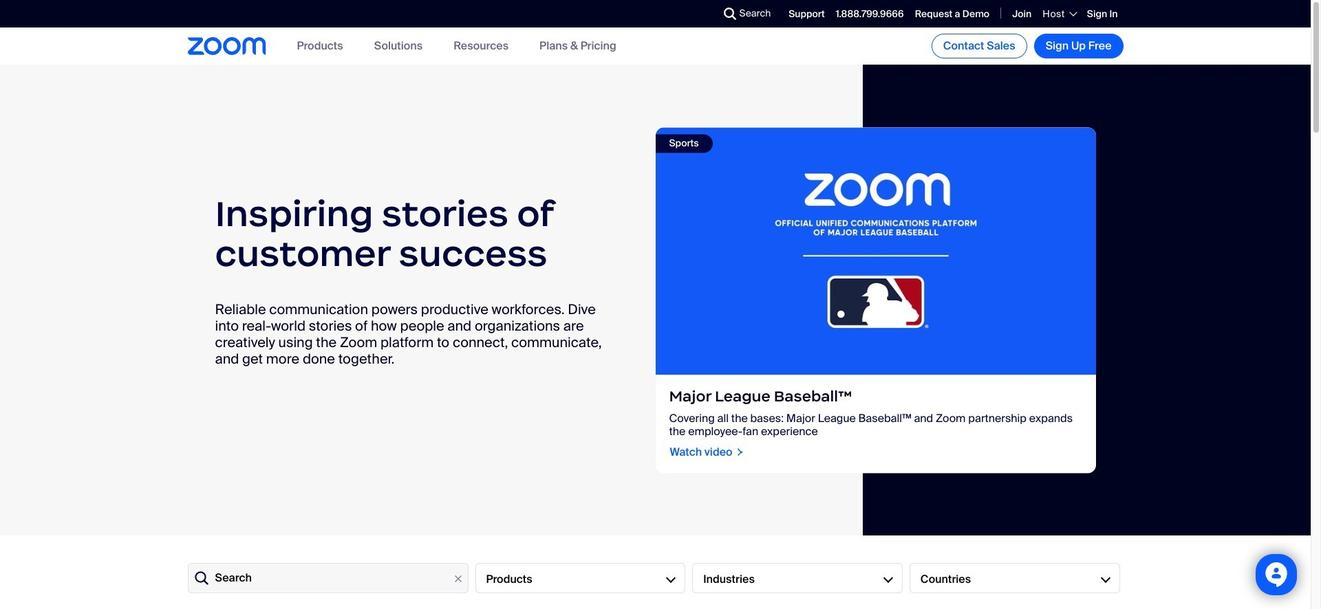 Task type: describe. For each thing, give the bounding box(es) containing it.
zoom logo image
[[188, 37, 266, 55]]

search image
[[724, 8, 736, 20]]



Task type: locate. For each thing, give the bounding box(es) containing it.
None search field
[[674, 3, 727, 25]]

clear search image
[[451, 572, 466, 587]]

None text field
[[188, 564, 468, 594]]

main content
[[0, 65, 1311, 610]]

major league baseball™ image
[[656, 127, 1096, 375]]

search image
[[724, 8, 736, 20]]



Task type: vqa. For each thing, say whether or not it's contained in the screenshot.
Resources to the top
no



